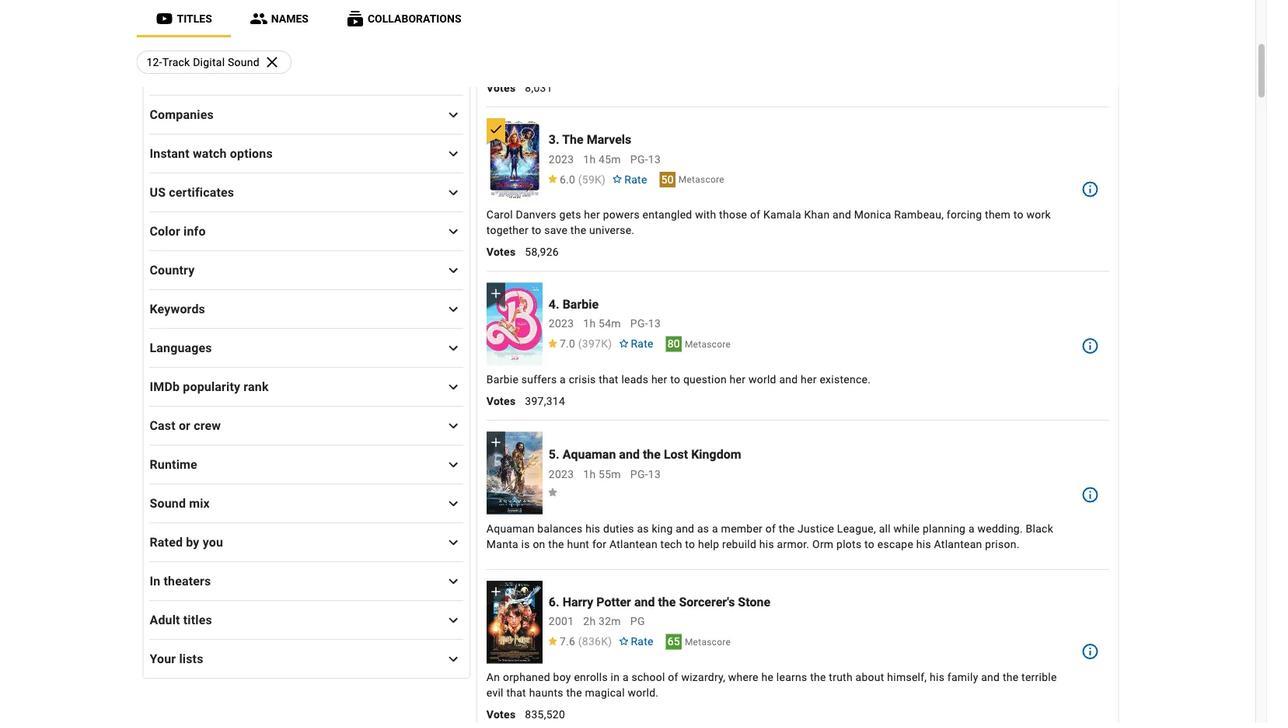 Task type: vqa. For each thing, say whether or not it's contained in the screenshot.
2023
yes



Task type: describe. For each thing, give the bounding box(es) containing it.
see more information about aquaman and the lost kingdom image
[[1081, 486, 1100, 504]]

65
[[668, 635, 680, 648]]

pg-13 for barbie
[[630, 317, 661, 330]]

0 vertical spatial aquaman
[[563, 447, 616, 462]]

chevron right image for info
[[444, 222, 463, 241]]

languages button
[[150, 329, 464, 366]]

a up help
[[712, 522, 718, 535]]

( for harry
[[578, 635, 582, 648]]

star border inline image
[[618, 637, 629, 646]]

duties
[[603, 522, 634, 535]]

kingdom
[[691, 447, 742, 462]]

the left lost
[[643, 447, 661, 462]]

2h 32m
[[583, 615, 621, 628]]

about
[[856, 671, 885, 684]]

58,926
[[525, 246, 559, 259]]

rate for the
[[625, 173, 647, 186]]

chevron right image inside the country dropdown button
[[444, 261, 463, 280]]

metascore for 4. barbie
[[685, 339, 731, 350]]

done image
[[488, 121, 504, 137]]

that inside the "an orphaned boy enrolls in a school of wizardry, where he learns the truth about himself, his family and the terrible evil that haunts the magical world."
[[507, 686, 526, 699]]

1 as from the left
[[637, 522, 649, 535]]

1h for aquaman
[[583, 468, 596, 481]]

or
[[179, 418, 191, 433]]

12-
[[147, 56, 162, 68]]

star inline image for 4.
[[547, 339, 558, 348]]

keywords
[[150, 302, 205, 316]]

0 horizontal spatial barbie
[[487, 373, 519, 386]]

youtube image
[[155, 9, 174, 28]]

and up 55m
[[619, 447, 640, 462]]

pg- for the
[[630, 153, 648, 166]]

orm
[[813, 538, 834, 550]]

jason momoa and patrick wilson in aquaman and the lost kingdom (2023) image
[[487, 432, 543, 515]]

her left world
[[730, 373, 746, 386]]

the up armor.
[[779, 522, 795, 535]]

) for barbie
[[608, 337, 612, 350]]

to down 'league,'
[[865, 538, 875, 550]]

crew
[[194, 418, 221, 433]]

rated by you
[[150, 535, 223, 550]]

the left sorcerer's
[[658, 594, 676, 609]]

prison.
[[985, 538, 1020, 550]]

2 as from the left
[[697, 522, 709, 535]]

samuel l. jackson, brie larson, iman vellani, and teyonah parris in the marvels (2023) image
[[487, 118, 543, 201]]

rated
[[150, 535, 183, 550]]

robbie coltrane, warwick davis, richard harris, rupert grint, daniel radcliffe, and emma watson in harry potter and the sorcerer's stone (2001) image
[[487, 581, 543, 663]]

6. harry potter and the sorcerer's stone link
[[549, 594, 771, 609]]

existence.
[[820, 373, 871, 386]]

carol
[[487, 209, 513, 221]]

her left existence. at the right bottom of the page
[[801, 373, 817, 386]]

her right leads
[[652, 373, 668, 386]]

imdb rating: 6.0 element
[[547, 173, 606, 186]]

potter
[[597, 594, 631, 609]]

collaborations tab
[[327, 0, 480, 37]]

color info button
[[150, 212, 464, 250]]

he
[[762, 671, 774, 684]]

1 atlantean from the left
[[610, 538, 658, 550]]

gets
[[560, 209, 581, 221]]

escape
[[878, 538, 914, 550]]

in theaters
[[150, 574, 211, 589]]

chevron right image for languages
[[444, 339, 463, 357]]

7.0
[[560, 337, 575, 350]]

harry
[[563, 594, 594, 609]]

aquaman balances his duties as king and as a member of the justice league, all while planning a wedding. black manta is on the hunt for atlantean tech to help rebuild his armor. orm plots to escape his atlantean prison.
[[487, 522, 1054, 550]]

6.0 ( 59k )
[[560, 173, 606, 186]]

2 atlantean from the left
[[934, 538, 982, 550]]

votes for 6.
[[487, 708, 516, 721]]

2001
[[549, 615, 574, 628]]

13 for aquaman
[[648, 468, 661, 481]]

the down balances
[[548, 538, 564, 550]]

1 horizontal spatial barbie
[[563, 297, 599, 311]]

rate for barbie
[[631, 337, 654, 350]]

6.0
[[560, 173, 575, 186]]

imdb popularity rank
[[150, 379, 269, 394]]

80 metascore
[[668, 337, 731, 350]]

info
[[184, 224, 206, 239]]

13 for barbie
[[648, 317, 661, 330]]

justice
[[798, 522, 834, 535]]

monica
[[854, 209, 892, 221]]

80
[[668, 337, 680, 350]]

planning
[[923, 522, 966, 535]]

forcing
[[947, 209, 982, 221]]

7.6 ( 836k )
[[560, 635, 612, 648]]

plots
[[837, 538, 862, 550]]

a right planning
[[969, 522, 975, 535]]

collaborations
[[368, 12, 462, 25]]

rate button for harry
[[612, 628, 660, 656]]

5. aquaman and the lost kingdom
[[549, 447, 742, 462]]

add image for 6.
[[488, 584, 504, 599]]

metascore for 3. the marvels
[[679, 174, 725, 185]]

rate button for barbie
[[612, 330, 660, 358]]

your lists button
[[150, 640, 464, 677]]

options
[[230, 146, 273, 161]]

companies button
[[150, 96, 464, 133]]

2023 for the
[[549, 153, 574, 166]]

7.0 ( 397k )
[[560, 337, 612, 350]]

those
[[719, 209, 747, 221]]

50 metascore
[[661, 173, 725, 186]]

country button
[[150, 251, 464, 288]]

4.
[[549, 297, 560, 311]]

stone
[[738, 594, 771, 609]]

) for harry
[[608, 635, 612, 648]]

learns
[[777, 671, 807, 684]]

and inside aquaman balances his duties as king and as a member of the justice league, all while planning a wedding. black manta is on the hunt for atlantean tech to help rebuild his armor. orm plots to escape his atlantean prison.
[[676, 522, 695, 535]]

haunts
[[529, 686, 564, 699]]

companies
[[150, 107, 214, 122]]

see more information about harry potter and the sorcerer's stone image
[[1081, 642, 1100, 661]]

the left the terrible
[[1003, 671, 1019, 684]]

the down boy
[[566, 686, 582, 699]]

names tab
[[231, 0, 327, 37]]

a inside the "an orphaned boy enrolls in a school of wizardry, where he learns the truth about himself, his family and the terrible evil that haunts the magical world."
[[623, 671, 629, 684]]

835,520
[[525, 708, 565, 721]]

836k
[[582, 635, 608, 648]]

rate button for the
[[606, 166, 654, 194]]

marvels
[[587, 132, 632, 147]]

tab list containing titles
[[136, 0, 1119, 37]]

all
[[879, 522, 891, 535]]

enrolls
[[574, 671, 608, 684]]

crisis
[[569, 373, 596, 386]]

us certificates
[[150, 185, 234, 200]]

barbie suffers a crisis that leads her to question her world and her existence.
[[487, 373, 871, 386]]

in theaters button
[[150, 562, 464, 600]]

metascore for 6. harry potter and the sorcerer's stone
[[685, 637, 731, 647]]

votes for 3.
[[487, 246, 516, 259]]

your lists
[[150, 652, 203, 666]]

cast or crew button
[[150, 407, 464, 444]]

1h for the
[[583, 153, 596, 166]]

world
[[749, 373, 777, 386]]

pg-13 for aquaman
[[630, 468, 661, 481]]

us certificates button
[[150, 173, 464, 211]]

1h 45m
[[583, 153, 621, 166]]

popularity
[[183, 379, 240, 394]]

universe.
[[589, 224, 635, 237]]

chevron right image inside runtime dropdown button
[[444, 455, 463, 474]]

rambeau,
[[894, 209, 944, 221]]

question
[[683, 373, 727, 386]]

see more information about barbie image
[[1081, 337, 1100, 355]]

votes for 4.
[[487, 395, 516, 408]]

chevron right image for watch
[[444, 144, 463, 163]]

of inside the "an orphaned boy enrolls in a school of wizardry, where he learns the truth about himself, his family and the terrible evil that haunts the magical world."
[[668, 671, 679, 684]]

group for 5.
[[487, 432, 543, 515]]

instant watch options
[[150, 146, 273, 161]]

to left question
[[670, 373, 681, 386]]

1h 54m
[[583, 317, 621, 330]]



Task type: locate. For each thing, give the bounding box(es) containing it.
chevron right image inside languages dropdown button
[[444, 339, 463, 357]]

1 2023 from the top
[[549, 153, 574, 166]]

suffers
[[522, 373, 557, 386]]

0 vertical spatial of
[[750, 209, 761, 221]]

1 vertical spatial sound
[[150, 496, 186, 511]]

1 horizontal spatial aquaman
[[563, 447, 616, 462]]

and inside "carol danvers gets her powers entangled with those of kamala khan and monica rambeau, forcing them to work together to save the universe."
[[833, 209, 852, 221]]

his left armor.
[[760, 538, 774, 550]]

4 chevron right image from the top
[[444, 261, 463, 280]]

1 pg- from the top
[[630, 153, 648, 166]]

country
[[150, 263, 195, 278]]

8 chevron right image from the top
[[444, 572, 463, 591]]

pg- right 45m
[[630, 153, 648, 166]]

2023
[[549, 153, 574, 166], [549, 317, 574, 330], [549, 468, 574, 481]]

2023 up this title is currently not ratable element
[[549, 468, 574, 481]]

chevron right image inside your lists dropdown button
[[444, 650, 463, 668]]

1 vertical spatial aquaman
[[487, 522, 535, 535]]

group for 4.
[[487, 283, 543, 366]]

3. the marvels
[[549, 132, 632, 147]]

1 chevron right image from the top
[[444, 105, 463, 124]]

2 pg- from the top
[[630, 317, 648, 330]]

barbie right 4.
[[563, 297, 599, 311]]

3 chevron right image from the top
[[444, 222, 463, 241]]

balances
[[538, 522, 583, 535]]

chevron right image inside adult titles dropdown button
[[444, 611, 463, 629]]

pg- for aquaman
[[630, 468, 648, 481]]

1 vertical spatial star border inline image
[[618, 339, 629, 348]]

1 pg-13 from the top
[[630, 153, 661, 166]]

0 vertical spatial 13
[[648, 153, 661, 166]]

rate left 80
[[631, 337, 654, 350]]

0 vertical spatial barbie
[[563, 297, 599, 311]]

1h for barbie
[[583, 317, 596, 330]]

star inline image inside imdb rating: 7.0 element
[[547, 339, 558, 348]]

0 horizontal spatial aquaman
[[487, 522, 535, 535]]

54m
[[599, 317, 621, 330]]

group
[[487, 118, 543, 201], [487, 283, 543, 366], [487, 432, 543, 515], [487, 581, 543, 664]]

chevron right image for imdb popularity rank
[[444, 378, 463, 396]]

3 13 from the top
[[648, 468, 661, 481]]

pg-13 right the 54m
[[630, 317, 661, 330]]

0 horizontal spatial as
[[637, 522, 649, 535]]

cast
[[150, 418, 176, 433]]

rate button up powers
[[606, 166, 654, 194]]

13 right 45m
[[648, 153, 661, 166]]

his up for
[[586, 522, 601, 535]]

6 chevron right image from the top
[[444, 650, 463, 668]]

votes up add image
[[487, 395, 516, 408]]

his
[[586, 522, 601, 535], [760, 538, 774, 550], [917, 538, 931, 550], [930, 671, 945, 684]]

add image for 4.
[[488, 286, 504, 301]]

pg- right the 54m
[[630, 317, 648, 330]]

chevron right image for companies
[[444, 105, 463, 124]]

chevron right image for certificates
[[444, 183, 463, 202]]

13 right the 54m
[[648, 317, 661, 330]]

rate button up leads
[[612, 330, 660, 358]]

5 chevron right image from the top
[[444, 455, 463, 474]]

chevron right image inside imdb popularity rank dropdown button
[[444, 378, 463, 396]]

adult titles
[[150, 613, 212, 628]]

by
[[186, 535, 199, 550]]

her right gets
[[584, 209, 600, 221]]

danvers
[[516, 209, 557, 221]]

tab list
[[136, 0, 1119, 37]]

star border inline image
[[612, 174, 623, 183], [618, 339, 629, 348]]

star inline image left 7.6
[[547, 637, 558, 646]]

and right khan
[[833, 209, 852, 221]]

chevron right image inside keywords "dropdown button"
[[444, 300, 463, 318]]

0 horizontal spatial that
[[507, 686, 526, 699]]

and
[[833, 209, 852, 221], [779, 373, 798, 386], [619, 447, 640, 462], [676, 522, 695, 535], [634, 594, 655, 609], [981, 671, 1000, 684]]

chevron right image for keywords
[[444, 300, 463, 318]]

votes down evil
[[487, 708, 516, 721]]

3 1h from the top
[[583, 468, 596, 481]]

barbie left suffers
[[487, 373, 519, 386]]

boy
[[553, 671, 571, 684]]

2 ( from the top
[[578, 337, 582, 350]]

1 vertical spatial 1h
[[583, 317, 596, 330]]

2 horizontal spatial of
[[766, 522, 776, 535]]

titles tab
[[136, 0, 231, 37]]

rate for harry
[[631, 635, 654, 648]]

her inside "carol danvers gets her powers entangled with those of kamala khan and monica rambeau, forcing them to work together to save the universe."
[[584, 209, 600, 221]]

3 ( from the top
[[578, 635, 582, 648]]

5. aquaman and the lost kingdom link
[[549, 447, 742, 462]]

3 pg-13 from the top
[[630, 468, 661, 481]]

star inline image for 6.
[[547, 637, 558, 646]]

imdb rating: 7.6 element
[[547, 635, 612, 648]]

pg- down 5. aquaman and the lost kingdom link
[[630, 468, 648, 481]]

mix
[[189, 496, 210, 511]]

7 chevron right image from the top
[[444, 533, 463, 552]]

to
[[1014, 209, 1024, 221], [532, 224, 542, 237], [670, 373, 681, 386], [685, 538, 695, 550], [865, 538, 875, 550]]

of right those
[[750, 209, 761, 221]]

0 horizontal spatial sound
[[150, 496, 186, 511]]

3 pg- from the top
[[630, 468, 648, 481]]

watch
[[193, 146, 227, 161]]

45m
[[599, 153, 621, 166]]

add image left 4.
[[488, 286, 504, 301]]

397k
[[582, 337, 608, 350]]

chevron right image for cast or crew
[[444, 416, 463, 435]]

1 horizontal spatial atlantean
[[934, 538, 982, 550]]

group for 3.
[[487, 118, 543, 201]]

0 vertical spatial metascore
[[679, 174, 725, 185]]

50
[[661, 173, 674, 186]]

metascore inside 50 metascore
[[679, 174, 725, 185]]

group left 6.
[[487, 581, 543, 664]]

certificates
[[169, 185, 234, 200]]

in
[[611, 671, 620, 684]]

wedding.
[[978, 522, 1023, 535]]

us
[[150, 185, 166, 200]]

0 vertical spatial star border inline image
[[612, 174, 623, 183]]

and inside the "an orphaned boy enrolls in a school of wizardry, where he learns the truth about himself, his family and the terrible evil that haunts the magical world."
[[981, 671, 1000, 684]]

0 vertical spatial pg-13
[[630, 153, 661, 166]]

sound right digital on the left
[[228, 56, 260, 68]]

group left 4.
[[487, 283, 543, 366]]

2 vertical spatial rate button
[[612, 628, 660, 656]]

1 horizontal spatial sound
[[228, 56, 260, 68]]

pg- for barbie
[[630, 317, 648, 330]]

2023 down 4.
[[549, 317, 574, 330]]

star inline image
[[547, 339, 558, 348], [547, 637, 558, 646]]

of right school
[[668, 671, 679, 684]]

8,031
[[525, 81, 553, 94]]

metascore right 80
[[685, 339, 731, 350]]

1 vertical spatial rate
[[631, 337, 654, 350]]

of inside "carol danvers gets her powers entangled with those of kamala khan and monica rambeau, forcing them to work together to save the universe."
[[750, 209, 761, 221]]

4 chevron right image from the top
[[444, 378, 463, 396]]

2 chevron right image from the top
[[444, 300, 463, 318]]

13
[[648, 153, 661, 166], [648, 317, 661, 330], [648, 468, 661, 481]]

chevron right image inside rated by you "dropdown button"
[[444, 533, 463, 552]]

0 vertical spatial star inline image
[[547, 339, 558, 348]]

evil
[[487, 686, 504, 699]]

clear image
[[260, 51, 281, 73]]

chevron right image for theaters
[[444, 572, 463, 591]]

3 chevron right image from the top
[[444, 339, 463, 357]]

pg-13 down 5. aquaman and the lost kingdom link
[[630, 468, 661, 481]]

rate button up school
[[612, 628, 660, 656]]

while
[[894, 522, 920, 535]]

the down gets
[[571, 224, 587, 237]]

2023 for aquaman
[[549, 468, 574, 481]]

chevron right image for your lists
[[444, 650, 463, 668]]

4. barbie link
[[549, 297, 599, 311]]

hunt
[[567, 538, 590, 550]]

chevron right image
[[444, 144, 463, 163], [444, 183, 463, 202], [444, 222, 463, 241], [444, 261, 463, 280], [444, 455, 463, 474], [444, 494, 463, 513], [444, 533, 463, 552], [444, 572, 463, 591], [444, 611, 463, 629]]

chevron right image inside us certificates dropdown button
[[444, 183, 463, 202]]

2 chevron right image from the top
[[444, 183, 463, 202]]

group for 6.
[[487, 581, 543, 664]]

2 add image from the top
[[488, 584, 504, 599]]

work
[[1027, 209, 1051, 221]]

you
[[203, 535, 223, 550]]

of
[[750, 209, 761, 221], [766, 522, 776, 535], [668, 671, 679, 684]]

carol danvers gets her powers entangled with those of kamala khan and monica rambeau, forcing them to work together to save the universe.
[[487, 209, 1051, 237]]

runtime button
[[150, 446, 464, 483]]

1 1h from the top
[[583, 153, 596, 166]]

and up the pg
[[634, 594, 655, 609]]

his left family
[[930, 671, 945, 684]]

group left star inline image
[[487, 118, 543, 201]]

) for the
[[602, 173, 606, 186]]

member
[[721, 522, 763, 535]]

2 vertical spatial )
[[608, 635, 612, 648]]

2 1h from the top
[[583, 317, 596, 330]]

2 vertical spatial of
[[668, 671, 679, 684]]

as up help
[[697, 522, 709, 535]]

on
[[533, 538, 546, 550]]

track
[[162, 56, 190, 68]]

a left crisis
[[560, 373, 566, 386]]

this title is currently not ratable element
[[547, 487, 563, 499]]

chevron right image for titles
[[444, 611, 463, 629]]

sound inside button
[[228, 56, 260, 68]]

1h left the 54m
[[583, 317, 596, 330]]

aquaman up 1h 55m
[[563, 447, 616, 462]]

2 vertical spatial rate
[[631, 635, 654, 648]]

add image
[[488, 286, 504, 301], [488, 584, 504, 599]]

0 vertical spatial add image
[[488, 286, 504, 301]]

chevron right image inside in theaters dropdown button
[[444, 572, 463, 591]]

imdb
[[150, 379, 180, 394]]

( right 7.0
[[578, 337, 582, 350]]

0 vertical spatial rate button
[[606, 166, 654, 194]]

metascore inside 65 metascore
[[685, 637, 731, 647]]

the inside "carol danvers gets her powers entangled with those of kamala khan and monica rambeau, forcing them to work together to save the universe."
[[571, 224, 587, 237]]

of right member
[[766, 522, 776, 535]]

star border inline image for 3. the marvels
[[612, 174, 623, 183]]

titles
[[183, 613, 212, 628]]

names
[[271, 12, 309, 25]]

people image
[[249, 9, 268, 28]]

digital
[[193, 56, 225, 68]]

star inline image inside the imdb rating: 7.6 element
[[547, 637, 558, 646]]

ryan gosling and margot robbie in barbie (2023) image
[[487, 283, 543, 366]]

2 vertical spatial 13
[[648, 468, 661, 481]]

add image down manta
[[488, 584, 504, 599]]

2023 down 3.
[[549, 153, 574, 166]]

( right 7.6
[[578, 635, 582, 648]]

1 vertical spatial pg-
[[630, 317, 648, 330]]

chevron right image inside instant watch options dropdown button
[[444, 144, 463, 163]]

his inside the "an orphaned boy enrolls in a school of wizardry, where he learns the truth about himself, his family and the terrible evil that haunts the magical world."
[[930, 671, 945, 684]]

chevron right image inside color info dropdown button
[[444, 222, 463, 241]]

chevron right image inside the 'cast or crew' dropdown button
[[444, 416, 463, 435]]

that down 'orphaned'
[[507, 686, 526, 699]]

1 vertical spatial 13
[[648, 317, 661, 330]]

chevron right image for mix
[[444, 494, 463, 513]]

1 vertical spatial metascore
[[685, 339, 731, 350]]

( for barbie
[[578, 337, 582, 350]]

6.
[[549, 594, 560, 609]]

) down the 54m
[[608, 337, 612, 350]]

1 chevron right image from the top
[[444, 144, 463, 163]]

of inside aquaman balances his duties as king and as a member of the justice league, all while planning a wedding. black manta is on the hunt for atlantean tech to help rebuild his armor. orm plots to escape his atlantean prison.
[[766, 522, 776, 535]]

pg-13 right 45m
[[630, 153, 661, 166]]

0 vertical spatial )
[[602, 173, 606, 186]]

4 group from the top
[[487, 581, 543, 664]]

star inline image
[[547, 174, 558, 183]]

2 vertical spatial 2023
[[549, 468, 574, 481]]

the left truth
[[810, 671, 826, 684]]

1 group from the top
[[487, 118, 543, 201]]

aquaman up manta
[[487, 522, 535, 535]]

)
[[602, 173, 606, 186], [608, 337, 612, 350], [608, 635, 612, 648]]

1 vertical spatial barbie
[[487, 373, 519, 386]]

) down "1h 45m"
[[602, 173, 606, 186]]

manta
[[487, 538, 519, 550]]

sorcerer's
[[679, 594, 735, 609]]

pg-13 for the
[[630, 153, 661, 166]]

65 metascore
[[668, 635, 731, 648]]

2 2023 from the top
[[549, 317, 574, 330]]

votes
[[487, 81, 516, 94], [487, 246, 516, 259], [487, 395, 516, 408], [487, 708, 516, 721]]

to down danvers
[[532, 224, 542, 237]]

that left leads
[[599, 373, 619, 386]]

6 chevron right image from the top
[[444, 494, 463, 513]]

his down while
[[917, 538, 931, 550]]

0 horizontal spatial of
[[668, 671, 679, 684]]

chevron right image for by
[[444, 533, 463, 552]]

2 vertical spatial (
[[578, 635, 582, 648]]

3 2023 from the top
[[549, 468, 574, 481]]

star inline image left 7.0
[[547, 339, 558, 348]]

2 vertical spatial pg-13
[[630, 468, 661, 481]]

( right 6.0
[[578, 173, 582, 186]]

imdb rating: 7.0 element
[[547, 337, 612, 350]]

1 vertical spatial 2023
[[549, 317, 574, 330]]

7.6
[[560, 635, 575, 648]]

color info
[[150, 224, 206, 239]]

metascore right 50
[[679, 174, 725, 185]]

metascore inside 80 metascore
[[685, 339, 731, 350]]

color
[[150, 224, 180, 239]]

2 group from the top
[[487, 283, 543, 366]]

59k
[[582, 173, 602, 186]]

2 vertical spatial 1h
[[583, 468, 596, 481]]

5 chevron right image from the top
[[444, 416, 463, 435]]

and right family
[[981, 671, 1000, 684]]

1 horizontal spatial of
[[750, 209, 761, 221]]

1h left 55m
[[583, 468, 596, 481]]

star border inline image down the 54m
[[618, 339, 629, 348]]

1 vertical spatial (
[[578, 337, 582, 350]]

for
[[592, 538, 607, 550]]

1 star inline image from the top
[[547, 339, 558, 348]]

1 vertical spatial of
[[766, 522, 776, 535]]

imdb popularity rank button
[[150, 368, 464, 405]]

0 vertical spatial sound
[[228, 56, 260, 68]]

sound mix button
[[150, 484, 464, 522]]

as left the king
[[637, 522, 649, 535]]

atlantean down duties
[[610, 538, 658, 550]]

rate
[[625, 173, 647, 186], [631, 337, 654, 350], [631, 635, 654, 648]]

2h
[[583, 615, 596, 628]]

0 vertical spatial that
[[599, 373, 619, 386]]

theaters
[[164, 574, 211, 589]]

1 horizontal spatial as
[[697, 522, 709, 535]]

1 vertical spatial )
[[608, 337, 612, 350]]

atlantean down planning
[[934, 538, 982, 550]]

3 group from the top
[[487, 432, 543, 515]]

2 pg-13 from the top
[[630, 317, 661, 330]]

chevron right image
[[444, 105, 463, 124], [444, 300, 463, 318], [444, 339, 463, 357], [444, 378, 463, 396], [444, 416, 463, 435], [444, 650, 463, 668]]

metascore right 65
[[685, 637, 731, 647]]

1 13 from the top
[[648, 153, 661, 166]]

0 vertical spatial 1h
[[583, 153, 596, 166]]

languages
[[150, 341, 212, 355]]

votes down together
[[487, 246, 516, 259]]

aquaman inside aquaman balances his duties as king and as a member of the justice league, all while planning a wedding. black manta is on the hunt for atlantean tech to help rebuild his armor. orm plots to escape his atlantean prison.
[[487, 522, 535, 535]]

1 ( from the top
[[578, 173, 582, 186]]

12-track digital sound button
[[136, 51, 292, 74]]

1h down the 3. the marvels link
[[583, 153, 596, 166]]

sound mix
[[150, 496, 210, 511]]

2 star inline image from the top
[[547, 637, 558, 646]]

sound inside dropdown button
[[150, 496, 186, 511]]

orphaned
[[503, 671, 550, 684]]

and right world
[[779, 373, 798, 386]]

13 for the
[[648, 153, 661, 166]]

1 vertical spatial that
[[507, 686, 526, 699]]

school
[[632, 671, 665, 684]]

and up tech
[[676, 522, 695, 535]]

) left star border inline icon on the left of the page
[[608, 635, 612, 648]]

group left this title is currently not ratable image
[[487, 432, 543, 515]]

3 votes from the top
[[487, 395, 516, 408]]

the
[[562, 132, 584, 147]]

star border inline image down 45m
[[612, 174, 623, 183]]

add image
[[488, 435, 504, 450]]

aquaman
[[563, 447, 616, 462], [487, 522, 535, 535]]

2 13 from the top
[[648, 317, 661, 330]]

star border inline image for 4. barbie
[[618, 339, 629, 348]]

3.
[[549, 132, 560, 147]]

1 horizontal spatial that
[[599, 373, 619, 386]]

black
[[1026, 522, 1054, 535]]

chevron right image inside companies dropdown button
[[444, 105, 463, 124]]

2 votes from the top
[[487, 246, 516, 259]]

sound left mix
[[150, 496, 186, 511]]

0 vertical spatial pg-
[[630, 153, 648, 166]]

rated by you button
[[150, 523, 464, 561]]

9 chevron right image from the top
[[444, 611, 463, 629]]

a right the in at the bottom left
[[623, 671, 629, 684]]

cast or crew
[[150, 418, 221, 433]]

2 vertical spatial metascore
[[685, 637, 731, 647]]

see more information about the marvels image
[[1081, 180, 1100, 199]]

rebuild
[[722, 538, 757, 550]]

2023 for barbie
[[549, 317, 574, 330]]

subscriptions image
[[346, 9, 365, 28]]

1 vertical spatial star inline image
[[547, 637, 558, 646]]

with
[[695, 209, 716, 221]]

1 votes from the top
[[487, 81, 516, 94]]

chevron right image inside sound mix dropdown button
[[444, 494, 463, 513]]

khan
[[804, 209, 830, 221]]

to left help
[[685, 538, 695, 550]]

1 add image from the top
[[488, 286, 504, 301]]

to left work
[[1014, 209, 1024, 221]]

( for the
[[578, 173, 582, 186]]

0 vertical spatial rate
[[625, 173, 647, 186]]

votes left 8,031 on the top
[[487, 81, 516, 94]]

2 vertical spatial pg-
[[630, 468, 648, 481]]

1 vertical spatial pg-13
[[630, 317, 661, 330]]

rate right star border inline icon on the left of the page
[[631, 635, 654, 648]]

0 horizontal spatial atlantean
[[610, 538, 658, 550]]

1 vertical spatial add image
[[488, 584, 504, 599]]

13 down 5. aquaman and the lost kingdom link
[[648, 468, 661, 481]]

0 vertical spatial 2023
[[549, 153, 574, 166]]

this title is currently not ratable image
[[547, 488, 558, 497]]

0 vertical spatial (
[[578, 173, 582, 186]]

instant watch options button
[[150, 135, 464, 172]]

world.
[[628, 686, 659, 699]]

4 votes from the top
[[487, 708, 516, 721]]

1 vertical spatial rate button
[[612, 330, 660, 358]]

rate left 50
[[625, 173, 647, 186]]

armor.
[[777, 538, 810, 550]]

6. harry potter and the sorcerer's stone
[[549, 594, 771, 609]]



